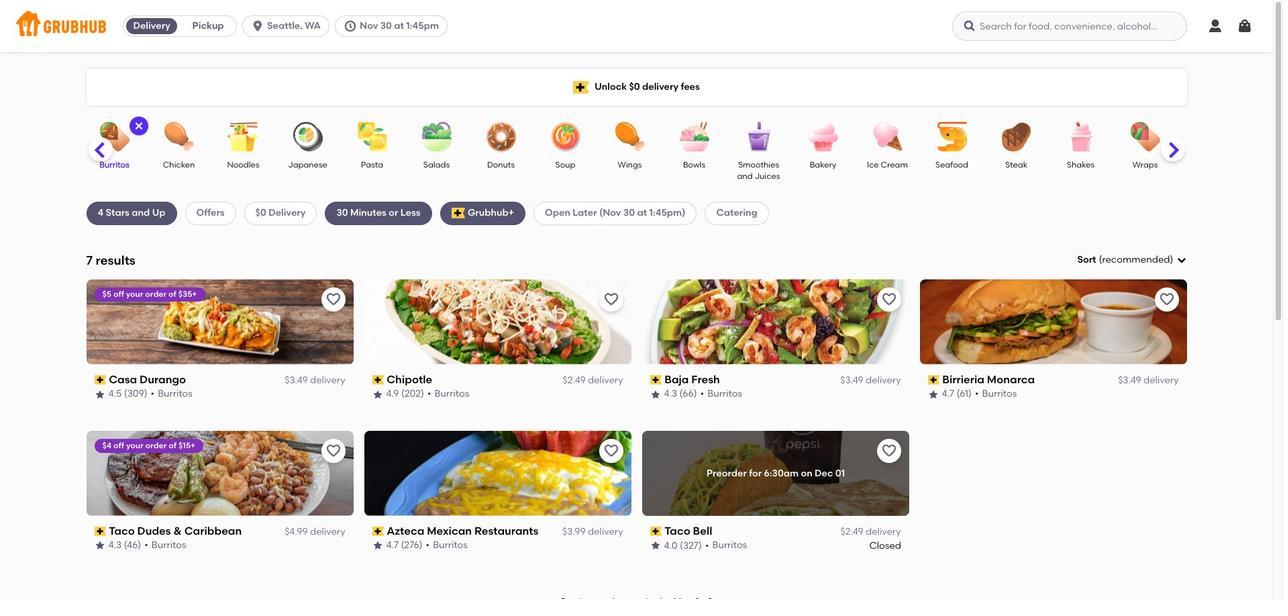 Task type: vqa. For each thing, say whether or not it's contained in the screenshot.


Task type: locate. For each thing, give the bounding box(es) containing it.
svg image
[[1207, 18, 1223, 34], [1237, 18, 1253, 34], [251, 19, 264, 33], [344, 19, 357, 33]]

grubhub plus flag logo image left unlock
[[573, 81, 589, 94]]

$3.99
[[562, 527, 586, 538]]

0 vertical spatial $0
[[629, 81, 640, 92]]

preorder for 6:30am on dec 01
[[706, 468, 845, 479]]

smoothies and juices
[[737, 160, 780, 181]]

None field
[[1077, 254, 1187, 267]]

0 horizontal spatial and
[[132, 208, 150, 219]]

0 vertical spatial 4.3
[[664, 389, 677, 400]]

0 horizontal spatial $2.49 delivery
[[563, 375, 623, 387]]

birrieria
[[942, 374, 984, 386]]

taco for taco dudes & caribbean
[[109, 525, 135, 538]]

1 horizontal spatial svg image
[[963, 19, 976, 33]]

0 vertical spatial svg image
[[963, 19, 976, 33]]

1 horizontal spatial $0
[[629, 81, 640, 92]]

at
[[394, 20, 404, 32], [637, 208, 647, 219]]

noodles
[[227, 160, 259, 170]]

svg image inside nov 30 at 1:45pm button
[[344, 19, 357, 33]]

4.3 left (46)
[[108, 540, 122, 552]]

burritos for azteca mexican restaurants
[[433, 540, 468, 552]]

0 horizontal spatial 4.3
[[108, 540, 122, 552]]

• right (202)
[[427, 389, 431, 400]]

1 horizontal spatial taco
[[664, 525, 690, 538]]

• burritos down durango
[[151, 389, 193, 400]]

burritos down durango
[[158, 389, 193, 400]]

at left 1:45pm
[[394, 20, 404, 32]]

$2.49
[[563, 375, 586, 387], [840, 527, 863, 538]]

1 vertical spatial at
[[637, 208, 647, 219]]

(46)
[[124, 540, 141, 552]]

stars
[[106, 208, 129, 219]]

1 horizontal spatial at
[[637, 208, 647, 219]]

star icon image left 4.3 (66)
[[650, 390, 661, 400]]

delivery
[[133, 20, 170, 32], [269, 208, 306, 219]]

3 $3.49 delivery from the left
[[1118, 375, 1179, 387]]

1 vertical spatial of
[[169, 441, 176, 451]]

$0
[[629, 81, 640, 92], [255, 208, 266, 219]]

order
[[145, 290, 167, 299], [145, 441, 167, 451]]

star icon image for taco dudes & caribbean
[[94, 541, 105, 552]]

sort
[[1077, 254, 1096, 266]]

1 horizontal spatial 4.3
[[664, 389, 677, 400]]

baja fresh
[[664, 374, 720, 386]]

birrieria monarca logo image
[[920, 280, 1187, 365]]

grubhub plus flag logo image
[[573, 81, 589, 94], [451, 208, 465, 219]]

chipotle
[[387, 374, 432, 386]]

1 horizontal spatial grubhub plus flag logo image
[[573, 81, 589, 94]]

$2.49 delivery for taco bell
[[840, 527, 901, 538]]

none field containing sort
[[1077, 254, 1187, 267]]

• burritos down mexican on the bottom left of page
[[426, 540, 468, 552]]

1 vertical spatial 4.7
[[386, 540, 399, 552]]

$2.49 delivery for chipotle
[[563, 375, 623, 387]]

of for dudes
[[169, 441, 176, 451]]

delivery for azteca mexican restaurants
[[588, 527, 623, 538]]

4.9
[[386, 389, 399, 400]]

on
[[801, 468, 812, 479]]

of left the $15+ in the left bottom of the page
[[169, 441, 176, 451]]

monarca
[[987, 374, 1035, 386]]

open later (nov 30 at 1:45pm)
[[545, 208, 685, 219]]

burritos down the birrieria monarca
[[982, 389, 1017, 400]]

taco up 4.3 (46)
[[109, 525, 135, 538]]

30
[[380, 20, 392, 32], [336, 208, 348, 219], [623, 208, 635, 219]]

• for taco dudes & caribbean
[[144, 540, 148, 552]]

• burritos right (202)
[[427, 389, 469, 400]]

0 horizontal spatial $3.49
[[285, 375, 308, 387]]

subscription pass image left dudes
[[94, 527, 106, 537]]

2 of from the top
[[169, 441, 176, 451]]

salads
[[423, 160, 450, 170]]

subscription pass image for taco dudes & caribbean
[[94, 527, 106, 537]]

• burritos
[[151, 389, 193, 400], [427, 389, 469, 400], [700, 389, 742, 400], [975, 389, 1017, 400], [144, 540, 186, 552], [426, 540, 468, 552], [705, 540, 747, 552]]

• burritos for birrieria monarca
[[975, 389, 1017, 400]]

off for casa
[[113, 290, 124, 299]]

save this restaurant image
[[325, 292, 341, 308], [603, 292, 619, 308], [1159, 292, 1175, 308], [603, 443, 619, 459], [881, 443, 897, 459]]

and left up on the left top
[[132, 208, 150, 219]]

0 vertical spatial save this restaurant image
[[881, 292, 897, 308]]

star icon image for azteca mexican restaurants
[[372, 541, 383, 552]]

$4
[[102, 441, 112, 451]]

1 vertical spatial $2.49
[[840, 527, 863, 538]]

svg image
[[963, 19, 976, 33], [133, 121, 144, 132], [1176, 255, 1187, 266]]

0 horizontal spatial 4.7
[[386, 540, 399, 552]]

3 $3.49 from the left
[[1118, 375, 1141, 387]]

0 vertical spatial and
[[737, 172, 753, 181]]

off right $4
[[113, 441, 124, 451]]

$3.49
[[285, 375, 308, 387], [840, 375, 863, 387], [1118, 375, 1141, 387]]

burritos down mexican on the bottom left of page
[[433, 540, 468, 552]]

0 horizontal spatial svg image
[[133, 121, 144, 132]]

steak image
[[993, 122, 1040, 152]]

1 horizontal spatial delivery
[[269, 208, 306, 219]]

2 order from the top
[[145, 441, 167, 451]]

4.7
[[942, 389, 954, 400], [386, 540, 399, 552]]

subscription pass image
[[94, 376, 106, 385], [650, 376, 662, 385], [94, 527, 106, 537]]

0 vertical spatial 4.7
[[942, 389, 954, 400]]

subscription pass image left azteca
[[372, 527, 384, 537]]

save this restaurant button
[[321, 288, 345, 312], [599, 288, 623, 312], [877, 288, 901, 312], [1155, 288, 1179, 312], [321, 439, 345, 463], [599, 439, 623, 463], [877, 439, 901, 463]]

star icon image for casa durango
[[94, 390, 105, 400]]

1 order from the top
[[145, 290, 167, 299]]

Search for food, convenience, alcohol... search field
[[952, 11, 1187, 41]]

your right $5
[[126, 290, 143, 299]]

burritos for casa durango
[[158, 389, 193, 400]]

0 vertical spatial off
[[113, 290, 124, 299]]

subscription pass image left 'baja'
[[650, 376, 662, 385]]

1 horizontal spatial $3.49 delivery
[[840, 375, 901, 387]]

30 right nov at the top left of page
[[380, 20, 392, 32]]

and down the smoothies at the top of page
[[737, 172, 753, 181]]

star icon image left 4.7 (276)
[[372, 541, 383, 552]]

save this restaurant button for birrieria monarca
[[1155, 288, 1179, 312]]

1 vertical spatial $0
[[255, 208, 266, 219]]

0 horizontal spatial taco
[[109, 525, 135, 538]]

shakes image
[[1057, 122, 1104, 152]]

1 taco from the left
[[109, 525, 135, 538]]

subscription pass image for baja fresh
[[650, 376, 662, 385]]

2 horizontal spatial svg image
[[1176, 255, 1187, 266]]

subscription pass image for casa durango
[[94, 376, 106, 385]]

star icon image for chipotle
[[372, 390, 383, 400]]

0 horizontal spatial grubhub plus flag logo image
[[451, 208, 465, 219]]

1 $3.49 delivery from the left
[[285, 375, 345, 387]]

star icon image left 4.5
[[94, 390, 105, 400]]

off
[[113, 290, 124, 299], [113, 441, 124, 451]]

subscription pass image left chipotle
[[372, 376, 384, 385]]

0 vertical spatial $2.49
[[563, 375, 586, 387]]

• right (61)
[[975, 389, 979, 400]]

• right the (276)
[[426, 540, 430, 552]]

closed
[[869, 540, 901, 552]]

subscription pass image left taco bell
[[650, 527, 662, 537]]

seattle, wa button
[[242, 15, 335, 37]]

seattle, wa
[[267, 20, 321, 32]]

of
[[168, 290, 176, 299], [169, 441, 176, 451]]

1 vertical spatial off
[[113, 441, 124, 451]]

caribbean
[[184, 525, 242, 538]]

(202)
[[401, 389, 424, 400]]

azteca mexican restaurants logo image
[[364, 431, 631, 516]]

subscription pass image for chipotle
[[372, 376, 384, 385]]

30 minutes or less
[[336, 208, 421, 219]]

• down casa durango
[[151, 389, 154, 400]]

mexican
[[427, 525, 472, 538]]

delivery down japanese
[[269, 208, 306, 219]]

off right $5
[[113, 290, 124, 299]]

0 vertical spatial $2.49 delivery
[[563, 375, 623, 387]]

taco dudes & caribbean
[[109, 525, 242, 538]]

$0 right unlock
[[629, 81, 640, 92]]

1 vertical spatial svg image
[[133, 121, 144, 132]]

taco dudes & caribbean logo image
[[86, 431, 353, 516]]

burritos
[[100, 160, 129, 170], [158, 389, 193, 400], [435, 389, 469, 400], [707, 389, 742, 400], [982, 389, 1017, 400], [152, 540, 186, 552], [433, 540, 468, 552], [712, 540, 747, 552]]

(276)
[[401, 540, 422, 552]]

delivery left the pickup
[[133, 20, 170, 32]]

fees
[[681, 81, 700, 92]]

4.7 left the (276)
[[386, 540, 399, 552]]

grubhub plus flag logo image for grubhub+
[[451, 208, 465, 219]]

1 your from the top
[[126, 290, 143, 299]]

30 left minutes
[[336, 208, 348, 219]]

1 of from the top
[[168, 290, 176, 299]]

dudes
[[137, 525, 171, 538]]

at left 1:45pm)
[[637, 208, 647, 219]]

0 horizontal spatial $0
[[255, 208, 266, 219]]

1 vertical spatial delivery
[[269, 208, 306, 219]]

delivery for chipotle
[[588, 375, 623, 387]]

0 vertical spatial grubhub plus flag logo image
[[573, 81, 589, 94]]

• burritos for baja fresh
[[700, 389, 742, 400]]

1 horizontal spatial and
[[737, 172, 753, 181]]

0 vertical spatial of
[[168, 290, 176, 299]]

wraps
[[1132, 160, 1158, 170]]

dec
[[814, 468, 833, 479]]

grubhub plus flag logo image for unlock $0 delivery fees
[[573, 81, 589, 94]]

• burritos down bell
[[705, 540, 747, 552]]

order left $35+
[[145, 290, 167, 299]]

$4.99 delivery
[[285, 527, 345, 538]]

4.3 down 'baja'
[[664, 389, 677, 400]]

4.7 for azteca mexican restaurants
[[386, 540, 399, 552]]

order left the $15+ in the left bottom of the page
[[145, 441, 167, 451]]

4.3 for taco dudes & caribbean
[[108, 540, 122, 552]]

burritos for baja fresh
[[707, 389, 742, 400]]

• burritos down the fresh
[[700, 389, 742, 400]]

svg image inside field
[[1176, 255, 1187, 266]]

grubhub plus flag logo image left grubhub+
[[451, 208, 465, 219]]

4.9 (202)
[[386, 389, 424, 400]]

• right (46)
[[144, 540, 148, 552]]

1 horizontal spatial 30
[[380, 20, 392, 32]]

taco
[[109, 525, 135, 538], [664, 525, 690, 538]]

casa
[[109, 374, 137, 386]]

save this restaurant image for taco bell
[[881, 443, 897, 459]]

0 vertical spatial your
[[126, 290, 143, 299]]

$3.49 delivery for baja fresh
[[840, 375, 901, 387]]

svg image inside main navigation navigation
[[963, 19, 976, 33]]

30 right (nov at the top of page
[[623, 208, 635, 219]]

seafood image
[[928, 122, 975, 152]]

(nov
[[599, 208, 621, 219]]

subscription pass image left casa
[[94, 376, 106, 385]]

off for taco
[[113, 441, 124, 451]]

2 $3.49 delivery from the left
[[840, 375, 901, 387]]

2 horizontal spatial $3.49 delivery
[[1118, 375, 1179, 387]]

save this restaurant image for birrieria monarca
[[1159, 292, 1175, 308]]

subscription pass image left birrieria
[[928, 376, 940, 385]]

1 horizontal spatial save this restaurant image
[[881, 292, 897, 308]]

0 horizontal spatial $2.49
[[563, 375, 586, 387]]

star icon image left 4.3 (46)
[[94, 541, 105, 552]]

1 horizontal spatial $2.49
[[840, 527, 863, 538]]

4.0 (327)
[[664, 540, 702, 552]]

1 vertical spatial your
[[126, 441, 143, 451]]

1 horizontal spatial $2.49 delivery
[[840, 527, 901, 538]]

pasta
[[361, 160, 383, 170]]

1 vertical spatial grubhub plus flag logo image
[[451, 208, 465, 219]]

• burritos for taco dudes & caribbean
[[144, 540, 186, 552]]

delivery inside button
[[133, 20, 170, 32]]

taco up 4.0 (327)
[[664, 525, 690, 538]]

4.7 left (61)
[[942, 389, 954, 400]]

bowls image
[[671, 122, 718, 152]]

at inside button
[[394, 20, 404, 32]]

star icon image left 4.9
[[372, 390, 383, 400]]

azteca
[[387, 525, 424, 538]]

star icon image
[[94, 390, 105, 400], [372, 390, 383, 400], [650, 390, 661, 400], [928, 390, 938, 400], [94, 541, 105, 552], [372, 541, 383, 552], [650, 541, 661, 552]]

restaurants
[[474, 525, 538, 538]]

0 horizontal spatial $3.49 delivery
[[285, 375, 345, 387]]

0 horizontal spatial save this restaurant image
[[325, 443, 341, 459]]

smoothies
[[738, 160, 779, 170]]

star icon image left "4.7 (61)"
[[928, 390, 938, 400]]

save this restaurant image
[[881, 292, 897, 308], [325, 443, 341, 459]]

subscription pass image
[[372, 376, 384, 385], [928, 376, 940, 385], [372, 527, 384, 537], [650, 527, 662, 537]]

your right $4
[[126, 441, 143, 451]]

open
[[545, 208, 570, 219]]

1 vertical spatial 4.3
[[108, 540, 122, 552]]

unlock
[[595, 81, 627, 92]]

$2.49 delivery
[[563, 375, 623, 387], [840, 527, 901, 538]]

save this restaurant image for azteca mexican restaurants
[[603, 443, 619, 459]]

subscription pass image for taco bell
[[650, 527, 662, 537]]

0 vertical spatial delivery
[[133, 20, 170, 32]]

birrieria monarca
[[942, 374, 1035, 386]]

• for casa durango
[[151, 389, 154, 400]]

2 your from the top
[[126, 441, 143, 451]]

0 vertical spatial order
[[145, 290, 167, 299]]

• down bell
[[705, 540, 709, 552]]

wings image
[[606, 122, 653, 152]]

2 vertical spatial svg image
[[1176, 255, 1187, 266]]

• burritos down the birrieria monarca
[[975, 389, 1017, 400]]

(
[[1099, 254, 1102, 266]]

• burritos down taco dudes & caribbean
[[144, 540, 186, 552]]

2 taco from the left
[[664, 525, 690, 538]]

durango
[[140, 374, 186, 386]]

0 horizontal spatial delivery
[[133, 20, 170, 32]]

0 vertical spatial at
[[394, 20, 404, 32]]

chicken image
[[155, 122, 202, 152]]

2 horizontal spatial $3.49
[[1118, 375, 1141, 387]]

$0 right "offers"
[[255, 208, 266, 219]]

star icon image for baja fresh
[[650, 390, 661, 400]]

burritos right (202)
[[435, 389, 469, 400]]

1 horizontal spatial $3.49
[[840, 375, 863, 387]]

shakes
[[1067, 160, 1095, 170]]

burritos down taco dudes & caribbean
[[152, 540, 186, 552]]

ice cream
[[867, 160, 908, 170]]

recommended
[[1102, 254, 1170, 266]]

minutes
[[350, 208, 386, 219]]

save this restaurant button for baja fresh
[[877, 288, 901, 312]]

1 $3.49 from the left
[[285, 375, 308, 387]]

2 $3.49 from the left
[[840, 375, 863, 387]]

1 vertical spatial order
[[145, 441, 167, 451]]

main navigation navigation
[[0, 0, 1273, 52]]

(309)
[[124, 389, 147, 400]]

burritos down the fresh
[[707, 389, 742, 400]]

1 horizontal spatial 4.7
[[942, 389, 954, 400]]

0 horizontal spatial at
[[394, 20, 404, 32]]

1 vertical spatial $2.49 delivery
[[840, 527, 901, 538]]

of left $35+
[[168, 290, 176, 299]]

delivery for casa durango
[[310, 375, 345, 387]]

• right (66) in the bottom of the page
[[700, 389, 704, 400]]

• burritos for chipotle
[[427, 389, 469, 400]]

7 results
[[86, 253, 135, 268]]

steak
[[1005, 160, 1027, 170]]



Task type: describe. For each thing, give the bounding box(es) containing it.
wraps image
[[1122, 122, 1169, 152]]

grubhub+
[[468, 208, 514, 219]]

$5
[[102, 290, 111, 299]]

wings
[[618, 160, 642, 170]]

save this restaurant button for taco bell
[[877, 439, 901, 463]]

1 vertical spatial and
[[132, 208, 150, 219]]

taco bell
[[664, 525, 712, 538]]

$3.49 for durango
[[285, 375, 308, 387]]

• burritos for casa durango
[[151, 389, 193, 400]]

bakery image
[[800, 122, 846, 152]]

delivery for baja fresh
[[866, 375, 901, 387]]

order for durango
[[145, 290, 167, 299]]

save this restaurant button for chipotle
[[599, 288, 623, 312]]

sort ( recommended )
[[1077, 254, 1173, 266]]

preorder
[[706, 468, 746, 479]]

• for birrieria monarca
[[975, 389, 979, 400]]

casa durango
[[109, 374, 186, 386]]

ice
[[867, 160, 879, 170]]

pasta image
[[349, 122, 396, 152]]

4.0
[[664, 540, 678, 552]]

seattle,
[[267, 20, 303, 32]]

• for azteca mexican restaurants
[[426, 540, 430, 552]]

smoothies and juices image
[[735, 122, 782, 152]]

save this restaurant image for chipotle
[[603, 292, 619, 308]]

(66)
[[679, 389, 697, 400]]

(61)
[[956, 389, 972, 400]]

of for durango
[[168, 290, 176, 299]]

subscription pass image for azteca mexican restaurants
[[372, 527, 384, 537]]

donuts
[[487, 160, 515, 170]]

less
[[400, 208, 421, 219]]

nov 30 at 1:45pm
[[360, 20, 439, 32]]

catering
[[716, 208, 757, 219]]

azteca mexican restaurants
[[387, 525, 538, 538]]

30 inside nov 30 at 1:45pm button
[[380, 20, 392, 32]]

star icon image for birrieria monarca
[[928, 390, 938, 400]]

offers
[[196, 208, 225, 219]]

4.7 (61)
[[942, 389, 972, 400]]

japanese image
[[284, 122, 331, 152]]

bell
[[693, 525, 712, 538]]

4.7 (276)
[[386, 540, 422, 552]]

results
[[96, 253, 135, 268]]

4.5 (309)
[[108, 389, 147, 400]]

up
[[152, 208, 165, 219]]

chicken
[[163, 160, 195, 170]]

burritos image
[[91, 122, 138, 152]]

$3.49 for fresh
[[840, 375, 863, 387]]

1:45pm)
[[649, 208, 685, 219]]

$3.99 delivery
[[562, 527, 623, 538]]

$4 off your order of $15+
[[102, 441, 195, 451]]

subscription pass image for birrieria monarca
[[928, 376, 940, 385]]

ice cream image
[[864, 122, 911, 152]]

(327)
[[680, 540, 702, 552]]

$15+
[[178, 441, 195, 451]]

$0 delivery
[[255, 208, 306, 219]]

chipotle logo image
[[364, 280, 631, 365]]

4.7 for birrieria monarca
[[942, 389, 954, 400]]

$3.49 delivery for casa durango
[[285, 375, 345, 387]]

burritos for birrieria monarca
[[982, 389, 1017, 400]]

unlock $0 delivery fees
[[595, 81, 700, 92]]

burritos down burritos image on the left of page
[[100, 160, 129, 170]]

salads image
[[413, 122, 460, 152]]

4.5
[[108, 389, 122, 400]]

save this restaurant image inside button
[[881, 292, 897, 308]]

seafood
[[935, 160, 968, 170]]

japanese
[[288, 160, 327, 170]]

$3.49 delivery for birrieria monarca
[[1118, 375, 1179, 387]]

casa durango logo image
[[86, 280, 353, 365]]

your for casa
[[126, 290, 143, 299]]

nov 30 at 1:45pm button
[[335, 15, 453, 37]]

delivery for taco bell
[[866, 527, 901, 538]]

bowls
[[683, 160, 705, 170]]

burritos for taco dudes & caribbean
[[152, 540, 186, 552]]

&
[[173, 525, 182, 538]]

svg image inside seattle, wa "button"
[[251, 19, 264, 33]]

noodles image
[[220, 122, 267, 152]]

$35+
[[178, 290, 197, 299]]

$2.49 for taco bell
[[840, 527, 863, 538]]

star icon image left 4.0
[[650, 541, 661, 552]]

7
[[86, 253, 93, 268]]

your for taco
[[126, 441, 143, 451]]

)
[[1170, 254, 1173, 266]]

burritos down bell
[[712, 540, 747, 552]]

1 vertical spatial save this restaurant image
[[325, 443, 341, 459]]

order for dudes
[[145, 441, 167, 451]]

6:30am
[[764, 468, 798, 479]]

$4.99
[[285, 527, 308, 538]]

delivery button
[[124, 15, 180, 37]]

• for chipotle
[[427, 389, 431, 400]]

wa
[[305, 20, 321, 32]]

• burritos for azteca mexican restaurants
[[426, 540, 468, 552]]

4.3 (46)
[[108, 540, 141, 552]]

pickup
[[192, 20, 224, 32]]

fresh
[[691, 374, 720, 386]]

4 stars and up
[[98, 208, 165, 219]]

$3.49 for monarca
[[1118, 375, 1141, 387]]

burritos for chipotle
[[435, 389, 469, 400]]

soup
[[555, 160, 575, 170]]

2 horizontal spatial 30
[[623, 208, 635, 219]]

later
[[573, 208, 597, 219]]

baja fresh logo image
[[642, 280, 909, 365]]

delivery for birrieria monarca
[[1143, 375, 1179, 387]]

and inside 'smoothies and juices'
[[737, 172, 753, 181]]

$5 off your order of $35+
[[102, 290, 197, 299]]

baja
[[664, 374, 689, 386]]

4.3 for baja fresh
[[664, 389, 677, 400]]

nov
[[360, 20, 378, 32]]

or
[[389, 208, 398, 219]]

save this restaurant button for azteca mexican restaurants
[[599, 439, 623, 463]]

• for baja fresh
[[700, 389, 704, 400]]

juices
[[755, 172, 780, 181]]

0 horizontal spatial 30
[[336, 208, 348, 219]]

bakery
[[810, 160, 836, 170]]

$2.49 for chipotle
[[563, 375, 586, 387]]

soup image
[[542, 122, 589, 152]]

4.3 (66)
[[664, 389, 697, 400]]

cream
[[881, 160, 908, 170]]

taco for taco bell
[[664, 525, 690, 538]]

1:45pm
[[406, 20, 439, 32]]

4
[[98, 208, 103, 219]]

delivery for taco dudes & caribbean
[[310, 527, 345, 538]]

donuts image
[[477, 122, 524, 152]]



